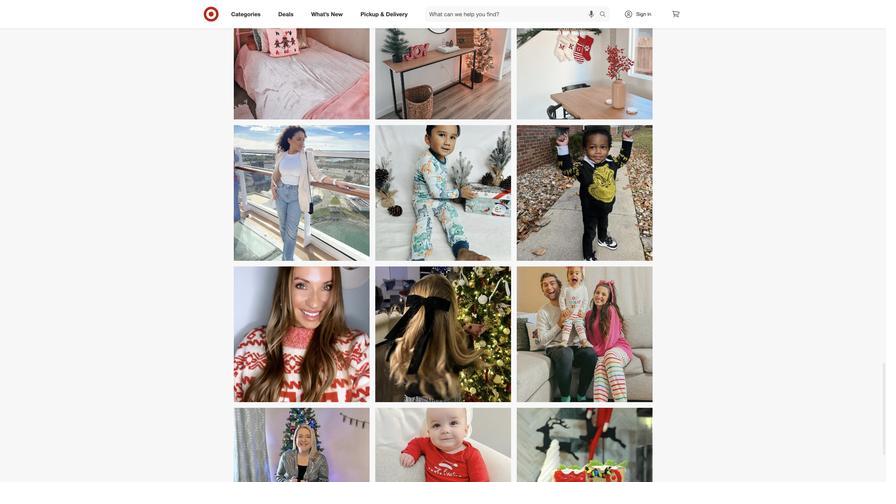 Task type: vqa. For each thing, say whether or not it's contained in the screenshot.
'&' in the Flying Squirrel Cat Toy - Boots & Barkley™
no



Task type: describe. For each thing, give the bounding box(es) containing it.
user image by @ssmileatlifee image
[[375, 408, 511, 483]]

categories
[[231, 10, 261, 18]]

sign
[[637, 11, 647, 17]]

user image by @gabriella.ennesser image
[[375, 267, 511, 403]]

user image by @myfarmflowerhome image
[[234, 0, 370, 120]]

search
[[597, 11, 614, 18]]

what's new link
[[305, 6, 352, 22]]

user image by @aniyaaaaa___ image
[[517, 125, 653, 261]]

deals link
[[273, 6, 303, 22]]

what's new
[[311, 10, 343, 18]]

1 user image by @morgandakin image from the left
[[375, 0, 511, 120]]

pickup & delivery
[[361, 10, 408, 18]]

user image by @ash.dailey image
[[234, 267, 370, 403]]

What can we help you find? suggestions appear below search field
[[425, 6, 602, 22]]



Task type: locate. For each thing, give the bounding box(es) containing it.
&
[[381, 10, 385, 18]]

user image by @mamadepablof image
[[375, 125, 511, 261]]

delivery
[[386, 10, 408, 18]]

user image by @laynehagy image
[[234, 408, 370, 483]]

user image by @lauren_ei image
[[517, 408, 653, 483]]

deals
[[279, 10, 294, 18]]

in
[[648, 11, 652, 17]]

pickup
[[361, 10, 379, 18]]

what's
[[311, 10, 330, 18]]

sign in link
[[619, 6, 663, 22]]

categories link
[[225, 6, 270, 22]]

user image by @taylorhnsn image
[[517, 267, 653, 403]]

search button
[[597, 6, 614, 23]]

user image by @eli_xo91 image
[[234, 125, 370, 261]]

user image by @morgandakin image
[[375, 0, 511, 120], [517, 0, 653, 120]]

sign in
[[637, 11, 652, 17]]

pickup & delivery link
[[355, 6, 417, 22]]

new
[[331, 10, 343, 18]]

0 horizontal spatial user image by @morgandakin image
[[375, 0, 511, 120]]

1 horizontal spatial user image by @morgandakin image
[[517, 0, 653, 120]]

2 user image by @morgandakin image from the left
[[517, 0, 653, 120]]



